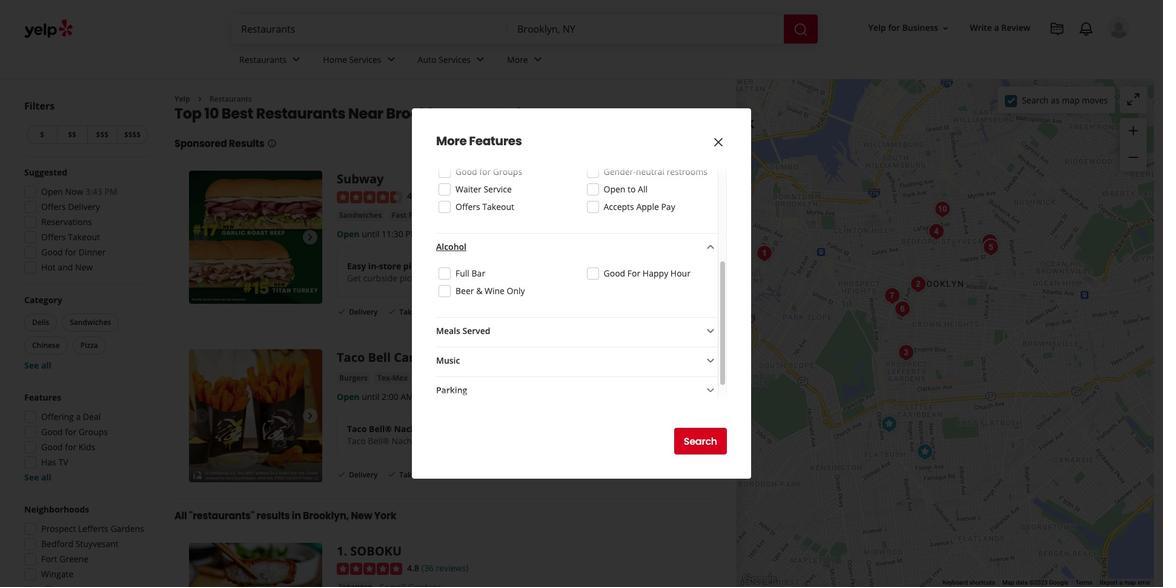 Task type: locate. For each thing, give the bounding box(es) containing it.
0 vertical spatial kids
[[493, 148, 510, 160]]

1 vertical spatial sandwiches button
[[62, 314, 119, 332]]

24 chevron down v2 image inside home services 'link'
[[384, 52, 398, 67]]

4.3 (3 reviews)
[[407, 191, 464, 202]]

sandwiches button
[[337, 210, 384, 222], [62, 314, 119, 332]]

1 vertical spatial nacho
[[392, 436, 417, 447]]

pm down fast food "button"
[[406, 228, 418, 240]]

0 vertical spatial 24 chevron down v2 image
[[384, 52, 398, 67]]

0 vertical spatial pm
[[105, 186, 117, 198]]

open inside more features dialog
[[604, 184, 626, 195]]

all down chinese "button"
[[41, 360, 51, 371]]

2 see from the top
[[24, 472, 39, 484]]

until left 2:00
[[362, 392, 380, 403]]

nacho down am
[[394, 424, 421, 435]]

3:43
[[86, 186, 102, 198]]

takeout inside group
[[68, 231, 100, 243]]

0 vertical spatial slideshow element
[[189, 171, 322, 304]]

soboku image
[[752, 241, 777, 266]]

0 horizontal spatial more
[[436, 133, 467, 150]]

a for write
[[995, 22, 1000, 34]]

service
[[484, 184, 512, 195]]

new up more features
[[458, 104, 489, 124]]

sandwiches down "4.3 star rating" image
[[339, 210, 382, 220]]

all left "restaurants"
[[175, 510, 187, 524]]

1 vertical spatial 16 checkmark v2 image
[[387, 470, 397, 480]]

24 chevron down v2 image inside music dropdown button
[[704, 354, 718, 369]]

moves
[[1082, 94, 1108, 106]]

24 chevron down v2 image left auto
[[384, 52, 398, 67]]

1 vertical spatial all
[[175, 510, 187, 524]]

None search field
[[231, 15, 818, 44]]

report a map error
[[1100, 580, 1151, 587]]

1 vertical spatial pm
[[406, 228, 418, 240]]

map left the error
[[1124, 580, 1136, 587]]

yelp left 16 chevron right v2 image
[[175, 94, 190, 104]]

new down dinner
[[75, 262, 93, 273]]

24 chevron down v2 image up search button
[[704, 384, 718, 398]]

2 until from the top
[[362, 392, 380, 403]]

groups inside group
[[79, 427, 108, 438]]

1 horizontal spatial kids
[[493, 148, 510, 160]]

0 vertical spatial new
[[458, 104, 489, 124]]

16 checkmark v2 image
[[337, 307, 347, 317], [387, 470, 397, 480]]

see all button
[[24, 360, 51, 371], [24, 472, 51, 484]]

1 horizontal spatial 16 checkmark v2 image
[[387, 307, 397, 317]]

taco for taco bell® nacho fries taco bell® nacho fries are back for a limited time.
[[347, 424, 367, 435]]

meals served
[[436, 325, 491, 337]]

delivery for subway
[[349, 307, 378, 317]]

bell®
[[369, 424, 392, 435], [368, 436, 390, 447]]

services right auto
[[439, 54, 471, 65]]

zoom in image
[[1126, 123, 1141, 138]]

taco bell® nacho fries taco bell® nacho fries are back for a limited time.
[[347, 424, 553, 447]]

offers takeout inside more features dialog
[[456, 201, 514, 213]]

brooklyn, right near
[[386, 104, 455, 124]]

4.8
[[407, 563, 419, 575]]

1 vertical spatial slideshow element
[[189, 350, 322, 483]]

features up offering at the bottom of the page
[[24, 392, 61, 404]]

see all down has
[[24, 472, 51, 484]]

open
[[604, 184, 626, 195], [41, 186, 63, 198], [337, 228, 360, 240], [337, 392, 360, 403]]

tex-mex
[[377, 373, 408, 384]]

0 horizontal spatial map
[[1062, 94, 1080, 106]]

new up 1 . soboku on the bottom of page
[[351, 510, 372, 524]]

offers down the waiter
[[456, 201, 480, 213]]

best
[[222, 104, 253, 124]]

0 horizontal spatial good for groups
[[41, 427, 108, 438]]

prospect
[[41, 524, 76, 535]]

good for groups for a
[[41, 427, 108, 438]]

24 chevron down v2 image inside more "link"
[[531, 52, 545, 67]]

hot and new
[[41, 262, 93, 273]]

1 horizontal spatial good for groups
[[456, 166, 522, 178]]

0 vertical spatial good for groups
[[456, 166, 522, 178]]

$
[[40, 130, 44, 140]]

features up service
[[469, 133, 522, 150]]

good for groups inside more features dialog
[[456, 166, 522, 178]]

and
[[58, 262, 73, 273]]

0 horizontal spatial new
[[75, 262, 93, 273]]

open down burgers button
[[337, 392, 360, 403]]

subway link
[[337, 171, 384, 187]]

1 horizontal spatial map
[[1124, 580, 1136, 587]]

1 horizontal spatial all
[[638, 184, 648, 195]]

1 see from the top
[[24, 360, 39, 371]]

group
[[1120, 118, 1147, 171], [21, 167, 150, 278], [22, 294, 150, 372], [21, 392, 150, 484], [21, 504, 150, 588]]

a
[[492, 436, 498, 447]]

24 chevron down v2 image
[[384, 52, 398, 67], [704, 240, 718, 255], [704, 384, 718, 398]]

0 vertical spatial previous image
[[194, 231, 208, 245]]

1 horizontal spatial pm
[[406, 228, 418, 240]]

offers
[[41, 201, 66, 213], [456, 201, 480, 213], [41, 231, 66, 243]]

map for moves
[[1062, 94, 1080, 106]]

24 chevron down v2 image for home services
[[384, 52, 398, 67]]

see all button for features
[[24, 472, 51, 484]]

kids down deal
[[79, 442, 95, 453]]

easy in-store pickup! get curbside pickup or delivery. read more
[[347, 260, 522, 284]]

get
[[347, 273, 361, 284]]

&
[[476, 285, 483, 297]]

more features dialog
[[0, 0, 1163, 588]]

see down chinese "button"
[[24, 360, 39, 371]]

next image for subway
[[303, 231, 318, 245]]

waiter service
[[456, 184, 512, 195]]

11:30
[[382, 228, 403, 240]]

takeout inside more features dialog
[[483, 201, 514, 213]]

1 horizontal spatial a
[[995, 22, 1000, 34]]

2 all from the top
[[41, 472, 51, 484]]

1 vertical spatial 24 chevron down v2 image
[[704, 240, 718, 255]]

0 vertical spatial reviews)
[[431, 191, 464, 202]]

0 vertical spatial brooklyn,
[[386, 104, 455, 124]]

slideshow element for subway
[[189, 171, 322, 304]]

0 horizontal spatial services
[[349, 54, 381, 65]]

1 until from the top
[[362, 228, 380, 240]]

altar image
[[880, 284, 904, 308]]

restaurants link
[[230, 44, 313, 79]]

pm for open now 3:43 pm
[[105, 186, 117, 198]]

good for kids up waiter service
[[456, 148, 510, 160]]

bar
[[472, 268, 485, 279]]

restaurants up best
[[239, 54, 287, 65]]

0 vertical spatial all
[[638, 184, 648, 195]]

0 horizontal spatial brooklyn,
[[303, 510, 349, 524]]

yelp
[[869, 22, 886, 34], [175, 94, 190, 104]]

24 chevron down v2 image inside meals served dropdown button
[[704, 324, 718, 339]]

24 chevron down v2 image for meals served
[[704, 324, 718, 339]]

groups down deal
[[79, 427, 108, 438]]

auto services link
[[408, 44, 498, 79]]

delivery for taco bell cantina
[[349, 470, 378, 481]]

1 see all button from the top
[[24, 360, 51, 371]]

0 vertical spatial taco
[[337, 350, 365, 366]]

search
[[1022, 94, 1049, 106], [684, 435, 717, 449]]

good for kids inside more features dialog
[[456, 148, 510, 160]]

2 vertical spatial 24 chevron down v2 image
[[704, 384, 718, 398]]

home services link
[[313, 44, 408, 79]]

2 previous image from the top
[[194, 409, 208, 424]]

1 previous image from the top
[[194, 231, 208, 245]]

fries up are
[[424, 424, 444, 435]]

0 vertical spatial until
[[362, 228, 380, 240]]

24 chevron down v2 image for more
[[531, 52, 545, 67]]

24 chevron down v2 image left the soboku image at top
[[704, 240, 718, 255]]

2 next image from the top
[[303, 409, 318, 424]]

1 vertical spatial 16 checkmark v2 image
[[337, 470, 347, 480]]

for inside more features dialog
[[628, 268, 641, 279]]

$$$ button
[[87, 125, 117, 144]]

open for open now 3:43 pm
[[41, 186, 63, 198]]

0 vertical spatial groups
[[493, 166, 522, 178]]

reviews)
[[431, 191, 464, 202], [436, 563, 469, 575]]

1 see all from the top
[[24, 360, 51, 371]]

1 horizontal spatial offers takeout
[[456, 201, 514, 213]]

offers up reservations
[[41, 201, 66, 213]]

offers takeout for waiter service
[[456, 201, 514, 213]]

services inside 'link'
[[349, 54, 381, 65]]

1 vertical spatial offers takeout
[[41, 231, 100, 243]]

1 vertical spatial delivery
[[349, 307, 378, 317]]

for left a
[[477, 436, 490, 447]]

2 services from the left
[[439, 54, 471, 65]]

see all button down has
[[24, 472, 51, 484]]

open to all
[[604, 184, 648, 195]]

takeout down service
[[483, 201, 514, 213]]

more for more features
[[436, 133, 467, 150]]

map right the "as"
[[1062, 94, 1080, 106]]

0 vertical spatial offers takeout
[[456, 201, 514, 213]]

0 horizontal spatial a
[[76, 411, 81, 423]]

york up more features
[[492, 104, 526, 124]]

sandwiches for left sandwiches button
[[70, 318, 111, 328]]

2 see all button from the top
[[24, 472, 51, 484]]

close image
[[711, 135, 726, 150]]

(36 reviews)
[[422, 563, 469, 575]]

bell
[[368, 350, 391, 366]]

store
[[379, 260, 401, 272]]

0 vertical spatial delivery
[[68, 201, 100, 213]]

1 vertical spatial next image
[[303, 409, 318, 424]]

keyboard shortcuts button
[[943, 579, 995, 588]]

0 vertical spatial more
[[507, 54, 528, 65]]

a left deal
[[76, 411, 81, 423]]

0 vertical spatial good for kids
[[456, 148, 510, 160]]

next image for taco bell cantina
[[303, 409, 318, 424]]

good for kids
[[456, 148, 510, 160], [41, 442, 95, 453]]

good for kids inside group
[[41, 442, 95, 453]]

open left to
[[604, 184, 626, 195]]

group containing category
[[22, 294, 150, 372]]

nacho left are
[[392, 436, 417, 447]]

offers for good for groups
[[456, 201, 480, 213]]

features inside dialog
[[469, 133, 522, 150]]

search for search
[[684, 435, 717, 449]]

1 vertical spatial map
[[1124, 580, 1136, 587]]

0 horizontal spatial search
[[684, 435, 717, 449]]

0 horizontal spatial yelp
[[175, 94, 190, 104]]

as
[[1051, 94, 1060, 106]]

nacho
[[394, 424, 421, 435], [392, 436, 417, 447]]

search as map moves
[[1022, 94, 1108, 106]]

$$$$ button
[[117, 125, 148, 144]]

2 slideshow element from the top
[[189, 350, 322, 483]]

fort
[[41, 554, 57, 565]]

1 vertical spatial all
[[41, 472, 51, 484]]

1 vertical spatial a
[[76, 411, 81, 423]]

brooklyn, right the in
[[303, 510, 349, 524]]

yelp for business
[[869, 22, 939, 34]]

see all down chinese "button"
[[24, 360, 51, 371]]

1 horizontal spatial sandwiches
[[339, 210, 382, 220]]

sandwiches up pizza
[[70, 318, 111, 328]]

0 vertical spatial 16 checkmark v2 image
[[337, 307, 347, 317]]

24 chevron down v2 image inside 'auto services' link
[[473, 52, 488, 67]]

write
[[970, 22, 992, 34]]

offers inside more features dialog
[[456, 201, 480, 213]]

kids inside more features dialog
[[493, 148, 510, 160]]

see for features
[[24, 472, 39, 484]]

see up the neighborhoods
[[24, 472, 39, 484]]

1 vertical spatial features
[[24, 392, 61, 404]]

0 horizontal spatial good for kids
[[41, 442, 95, 453]]

until down the sandwiches link
[[362, 228, 380, 240]]

open down suggested
[[41, 186, 63, 198]]

groups for good for kids
[[79, 427, 108, 438]]

1 next image from the top
[[303, 231, 318, 245]]

kids
[[493, 148, 510, 160], [79, 442, 95, 453]]

open down the sandwiches link
[[337, 228, 360, 240]]

1 horizontal spatial search
[[1022, 94, 1049, 106]]

yelp inside button
[[869, 22, 886, 34]]

1 horizontal spatial yelp
[[869, 22, 886, 34]]

a right report
[[1120, 580, 1123, 587]]

24 chevron down v2 image
[[289, 52, 304, 67], [473, 52, 488, 67], [531, 52, 545, 67], [704, 324, 718, 339], [704, 354, 718, 369], [704, 414, 718, 428]]

pm inside group
[[105, 186, 117, 198]]

projects image
[[1050, 22, 1065, 36]]

near
[[348, 104, 383, 124]]

more
[[507, 54, 528, 65], [436, 133, 467, 150]]

slideshow element
[[189, 171, 322, 304], [189, 350, 322, 483]]

now
[[65, 186, 83, 198]]

all right to
[[638, 184, 648, 195]]

"restaurants"
[[189, 510, 255, 524]]

0 horizontal spatial features
[[24, 392, 61, 404]]

1 vertical spatial good for kids
[[41, 442, 95, 453]]

1 vertical spatial yelp
[[175, 94, 190, 104]]

1 horizontal spatial sandwiches button
[[337, 210, 384, 222]]

1 horizontal spatial 16 checkmark v2 image
[[387, 470, 397, 480]]

kids up service
[[493, 148, 510, 160]]

2 vertical spatial delivery
[[349, 470, 378, 481]]

0 vertical spatial see all button
[[24, 360, 51, 371]]

0 horizontal spatial pm
[[105, 186, 117, 198]]

good for groups up waiter service
[[456, 166, 522, 178]]

0 horizontal spatial groups
[[79, 427, 108, 438]]

search inside button
[[684, 435, 717, 449]]

0 vertical spatial bell®
[[369, 424, 392, 435]]

expand map image
[[1126, 92, 1141, 107]]

a right write
[[995, 22, 1000, 34]]

offers takeout down waiter service
[[456, 201, 514, 213]]

google image
[[740, 572, 780, 588]]

sandwiches for the topmost sandwiches button
[[339, 210, 382, 220]]

parking button
[[436, 384, 718, 399]]

next image
[[303, 231, 318, 245], [303, 409, 318, 424]]

hot
[[41, 262, 56, 273]]

0 vertical spatial 16 checkmark v2 image
[[387, 307, 397, 317]]

good for groups
[[456, 166, 522, 178], [41, 427, 108, 438]]

groups up service
[[493, 166, 522, 178]]

good for groups for for
[[456, 166, 522, 178]]

0 vertical spatial all
[[41, 360, 51, 371]]

reviews) up flatbush on the top of page
[[431, 191, 464, 202]]

1 vertical spatial groups
[[79, 427, 108, 438]]

more inside "link"
[[507, 54, 528, 65]]

1 horizontal spatial groups
[[493, 166, 522, 178]]

sandwiches button down "4.3 star rating" image
[[337, 210, 384, 222]]

0 horizontal spatial 16 checkmark v2 image
[[337, 307, 347, 317]]

back
[[456, 436, 475, 447]]

0 horizontal spatial 16 checkmark v2 image
[[337, 470, 347, 480]]

0 vertical spatial see all
[[24, 360, 51, 371]]

0 vertical spatial nacho
[[394, 424, 421, 435]]

1 vertical spatial brooklyn,
[[303, 510, 349, 524]]

0 vertical spatial map
[[1062, 94, 1080, 106]]

open for open until 2:00 am
[[337, 392, 360, 403]]

good for groups down offering a deal
[[41, 427, 108, 438]]

services for auto services
[[439, 54, 471, 65]]

restrooms
[[667, 166, 708, 178]]

1 horizontal spatial features
[[469, 133, 522, 150]]

services right 'home'
[[349, 54, 381, 65]]

1 services from the left
[[349, 54, 381, 65]]

1 all from the top
[[41, 360, 51, 371]]

1 vertical spatial more
[[436, 133, 467, 150]]

reviews) right (36
[[436, 563, 469, 575]]

1 vertical spatial good for groups
[[41, 427, 108, 438]]

0 vertical spatial next image
[[303, 231, 318, 245]]

4.8 link
[[407, 562, 419, 575]]

groups inside more features dialog
[[493, 166, 522, 178]]

business categories element
[[230, 44, 1130, 79]]

offers down reservations
[[41, 231, 66, 243]]

takeout down the taco bell® nacho fries taco bell® nacho fries are back for a limited time.
[[400, 470, 428, 481]]

york up soboku link
[[374, 510, 397, 524]]

24 chevron down v2 image inside the alcohol dropdown button
[[704, 240, 718, 255]]

previous image for subway
[[194, 231, 208, 245]]

0 vertical spatial search
[[1022, 94, 1049, 106]]

see for category
[[24, 360, 39, 371]]

groups
[[493, 166, 522, 178], [79, 427, 108, 438]]

taco bell cantina
[[337, 350, 441, 366]]

for left "happy"
[[628, 268, 641, 279]]

gender-neutral restrooms
[[604, 166, 708, 178]]

0 vertical spatial features
[[469, 133, 522, 150]]

16 chevron down v2 image
[[941, 23, 951, 33]]

1 vertical spatial previous image
[[194, 409, 208, 424]]

1 vertical spatial search
[[684, 435, 717, 449]]

1 horizontal spatial york
[[492, 104, 526, 124]]

accepts
[[604, 201, 634, 213]]

all
[[41, 360, 51, 371], [41, 472, 51, 484]]

burgers
[[339, 373, 368, 384]]

1 horizontal spatial good for kids
[[456, 148, 510, 160]]

all down has
[[41, 472, 51, 484]]

previous image
[[194, 231, 208, 245], [194, 409, 208, 424]]

limited
[[500, 436, 529, 447]]

2 see all from the top
[[24, 472, 51, 484]]

0 horizontal spatial sandwiches button
[[62, 314, 119, 332]]

1 slideshow element from the top
[[189, 171, 322, 304]]

takeout up dinner
[[68, 231, 100, 243]]

good for kids up 'tv'
[[41, 442, 95, 453]]

groups for waiter service
[[493, 166, 522, 178]]

0 vertical spatial york
[[492, 104, 526, 124]]

16 chevron right v2 image
[[195, 94, 205, 104]]

for
[[628, 268, 641, 279], [477, 436, 490, 447]]

1 vertical spatial taco
[[347, 424, 367, 435]]

see
[[24, 360, 39, 371], [24, 472, 39, 484]]

24 chevron down v2 image inside parking dropdown button
[[704, 384, 718, 398]]

fries left are
[[419, 436, 438, 447]]

full bar
[[456, 268, 485, 279]]

takeout
[[483, 201, 514, 213], [68, 231, 100, 243], [400, 307, 428, 317], [400, 470, 428, 481]]

wingate
[[41, 569, 74, 581]]

until
[[362, 228, 380, 240], [362, 392, 380, 403]]

delivery.
[[439, 273, 472, 284]]

trad room image
[[979, 235, 1003, 260]]

16 checkmark v2 image
[[387, 307, 397, 317], [337, 470, 347, 480]]

see all button down chinese "button"
[[24, 360, 51, 371]]

.
[[344, 544, 347, 560]]

pm right 3:43
[[105, 186, 117, 198]]

1 horizontal spatial for
[[628, 268, 641, 279]]

yelp left business
[[869, 22, 886, 34]]

offers for offers delivery
[[41, 231, 66, 243]]

more inside dialog
[[436, 133, 467, 150]]

1 vertical spatial see all
[[24, 472, 51, 484]]

0 vertical spatial sandwiches
[[339, 210, 382, 220]]

bedford
[[41, 539, 73, 550]]

24 chevron down v2 image inside 'restaurants' link
[[289, 52, 304, 67]]

neutral
[[636, 166, 665, 178]]

0 horizontal spatial sandwiches
[[70, 318, 111, 328]]

sandwiches button up pizza
[[62, 314, 119, 332]]

cantina
[[394, 350, 441, 366]]

data
[[1016, 580, 1028, 587]]

offers takeout up good for dinner
[[41, 231, 100, 243]]

chinese button
[[24, 337, 68, 355]]



Task type: vqa. For each thing, say whether or not it's contained in the screenshot.
the bottom a
yes



Task type: describe. For each thing, give the bounding box(es) containing it.
keyboard shortcuts
[[943, 580, 995, 587]]

all for category
[[41, 360, 51, 371]]

suggested
[[24, 167, 67, 178]]

group containing neighborhoods
[[21, 504, 150, 588]]

all inside more features dialog
[[638, 184, 648, 195]]

good for dinner
[[41, 247, 106, 258]]

names image
[[894, 341, 918, 365]]

zoom out image
[[1126, 150, 1141, 165]]

l'antagoniste image
[[978, 230, 1002, 254]]

yelp for business button
[[864, 17, 956, 39]]

24 chevron down v2 image for parking
[[704, 384, 718, 398]]

more for more
[[507, 54, 528, 65]]

parking
[[436, 385, 467, 396]]

for inside button
[[888, 22, 900, 34]]

mexican
[[417, 373, 448, 384]]

dinner
[[79, 247, 106, 258]]

24 chevron down v2 image for alcohol
[[704, 240, 718, 255]]

delivery inside group
[[68, 201, 100, 213]]

search for search as map moves
[[1022, 94, 1049, 106]]

has tv
[[41, 457, 68, 468]]

delis button
[[24, 314, 57, 332]]

sponsored
[[175, 137, 227, 151]]

stuyvesant
[[76, 539, 119, 550]]

pickup
[[400, 273, 426, 284]]

food
[[409, 210, 426, 220]]

fast food link
[[389, 210, 429, 222]]

all for features
[[41, 472, 51, 484]]

until for subway
[[362, 228, 380, 240]]

0 vertical spatial sandwiches button
[[337, 210, 384, 222]]

24 chevron down v2 image for music
[[704, 354, 718, 369]]

deal
[[83, 411, 101, 423]]

cornbread brooklyn image
[[890, 297, 915, 321]]

auto services
[[418, 54, 471, 65]]

map for error
[[1124, 580, 1136, 587]]

terms link
[[1076, 580, 1093, 587]]

16 checkmark v2 image for takeout
[[387, 470, 397, 480]]

waiter
[[456, 184, 482, 195]]

(36
[[422, 563, 434, 575]]

taco bell cantina image
[[877, 412, 901, 437]]

see all for features
[[24, 472, 51, 484]]

tex-mex link
[[375, 373, 410, 385]]

gender-
[[604, 166, 636, 178]]

fast
[[392, 210, 407, 220]]

a for report
[[1120, 580, 1123, 587]]

home
[[323, 54, 347, 65]]

16 checkmark v2 image for delivery
[[337, 307, 347, 317]]

0 vertical spatial fries
[[424, 424, 444, 435]]

offering a deal
[[41, 411, 101, 423]]

subway
[[337, 171, 384, 187]]

neighborhoods
[[24, 504, 89, 516]]

(36 reviews) link
[[422, 562, 469, 575]]

search button
[[674, 428, 727, 455]]

(3
[[421, 191, 429, 202]]

1 horizontal spatial new
[[351, 510, 372, 524]]

delis
[[32, 318, 49, 328]]

google
[[1049, 580, 1069, 587]]

review
[[1002, 22, 1031, 34]]

results
[[256, 510, 290, 524]]

16 checkmark v2 image for delivery
[[337, 470, 347, 480]]

2 vertical spatial taco
[[347, 436, 366, 447]]

gardens
[[111, 524, 144, 535]]

offers takeout for reservations
[[41, 231, 100, 243]]

$$$
[[96, 130, 109, 140]]

services for home services
[[349, 54, 381, 65]]

read
[[477, 273, 497, 284]]

2:00
[[382, 392, 399, 403]]

pay
[[661, 201, 675, 213]]

macosa trattoria image
[[924, 220, 949, 244]]

hour
[[671, 268, 691, 279]]

a for offering
[[76, 411, 81, 423]]

alcohol button
[[436, 240, 718, 256]]

la ñapa image
[[906, 272, 930, 297]]

16 checkmark v2 image for takeout
[[387, 307, 397, 317]]

4.8 star rating image
[[337, 563, 402, 576]]

pizza
[[81, 341, 98, 351]]

group containing suggested
[[21, 167, 150, 278]]

error
[[1138, 580, 1151, 587]]

$$
[[68, 130, 76, 140]]

has
[[41, 457, 56, 468]]

flatbush
[[434, 210, 468, 222]]

music button
[[436, 354, 718, 370]]

notifications image
[[1079, 22, 1094, 36]]

greene
[[59, 554, 88, 565]]

yelp for yelp link
[[175, 94, 190, 104]]

terms
[[1076, 580, 1093, 587]]

map region
[[728, 0, 1163, 588]]

soboku
[[350, 544, 402, 560]]

subway image
[[913, 440, 937, 464]]

offering
[[41, 411, 74, 423]]

shortcuts
[[970, 580, 995, 587]]

user actions element
[[859, 15, 1147, 90]]

pizza button
[[73, 337, 106, 355]]

16 info v2 image
[[267, 139, 277, 149]]

more
[[500, 273, 522, 284]]

24 chevron down v2 image for restaurants
[[289, 52, 304, 67]]

write a review
[[970, 22, 1031, 34]]

open for open to all
[[604, 184, 626, 195]]

1 horizontal spatial brooklyn,
[[386, 104, 455, 124]]

good for happy hour
[[604, 268, 691, 279]]

1 vertical spatial reviews)
[[436, 563, 469, 575]]

1 vertical spatial bell®
[[368, 436, 390, 447]]

1 vertical spatial fries
[[419, 436, 438, 447]]

results
[[229, 137, 265, 151]]

pm for open until 11:30 pm
[[406, 228, 418, 240]]

lefferts
[[78, 524, 108, 535]]

restaurants right 16 chevron right v2 image
[[210, 94, 252, 104]]

top
[[175, 104, 202, 124]]

4.3 star rating image
[[337, 191, 402, 203]]

time.
[[532, 436, 553, 447]]

beer
[[456, 285, 474, 297]]

restaurants inside 'restaurants' link
[[239, 54, 287, 65]]

soboku link
[[350, 544, 402, 560]]

open until 2:00 am
[[337, 392, 414, 403]]

mexican button
[[415, 373, 450, 385]]

1 . soboku
[[337, 544, 402, 560]]

until for taco bell cantina
[[362, 392, 380, 403]]

map
[[1003, 580, 1015, 587]]

features inside group
[[24, 392, 61, 404]]

beer & wine only
[[456, 285, 525, 297]]

sponsored results
[[175, 137, 265, 151]]

offers delivery
[[41, 201, 100, 213]]

guacuco bed-stuy image
[[930, 197, 955, 221]]

open for open until 11:30 pm
[[337, 228, 360, 240]]

all "restaurants" results in brooklyn, new york
[[175, 510, 397, 524]]

restaurants up 16 info v2 "icon"
[[256, 104, 346, 124]]

music
[[436, 355, 460, 367]]

4.3
[[407, 191, 419, 202]]

0 horizontal spatial all
[[175, 510, 187, 524]]

see all for category
[[24, 360, 51, 371]]

takeout down pickup
[[400, 307, 428, 317]]

report
[[1100, 580, 1118, 587]]

curbside
[[363, 273, 397, 284]]

2 horizontal spatial new
[[458, 104, 489, 124]]

mexican link
[[415, 373, 450, 385]]

wine
[[485, 285, 505, 297]]

auto
[[418, 54, 437, 65]]

24 chevron down v2 image for auto services
[[473, 52, 488, 67]]

0 horizontal spatial york
[[374, 510, 397, 524]]

for inside the taco bell® nacho fries taco bell® nacho fries are back for a limited time.
[[477, 436, 490, 447]]

previous image for taco bell cantina
[[194, 409, 208, 424]]

taco for taco bell cantina
[[337, 350, 365, 366]]

burgers link
[[337, 373, 370, 385]]

accepts apple pay
[[604, 201, 675, 213]]

see all button for category
[[24, 360, 51, 371]]

group containing features
[[21, 392, 150, 484]]

burgers button
[[337, 373, 370, 385]]

yelp for yelp for business
[[869, 22, 886, 34]]

fort greene
[[41, 554, 88, 565]]

0 horizontal spatial kids
[[79, 442, 95, 453]]

fast food button
[[389, 210, 429, 222]]

search image
[[794, 22, 808, 37]]

in-
[[368, 260, 379, 272]]

slideshow element for taco bell cantina
[[189, 350, 322, 483]]

business
[[903, 22, 939, 34]]



